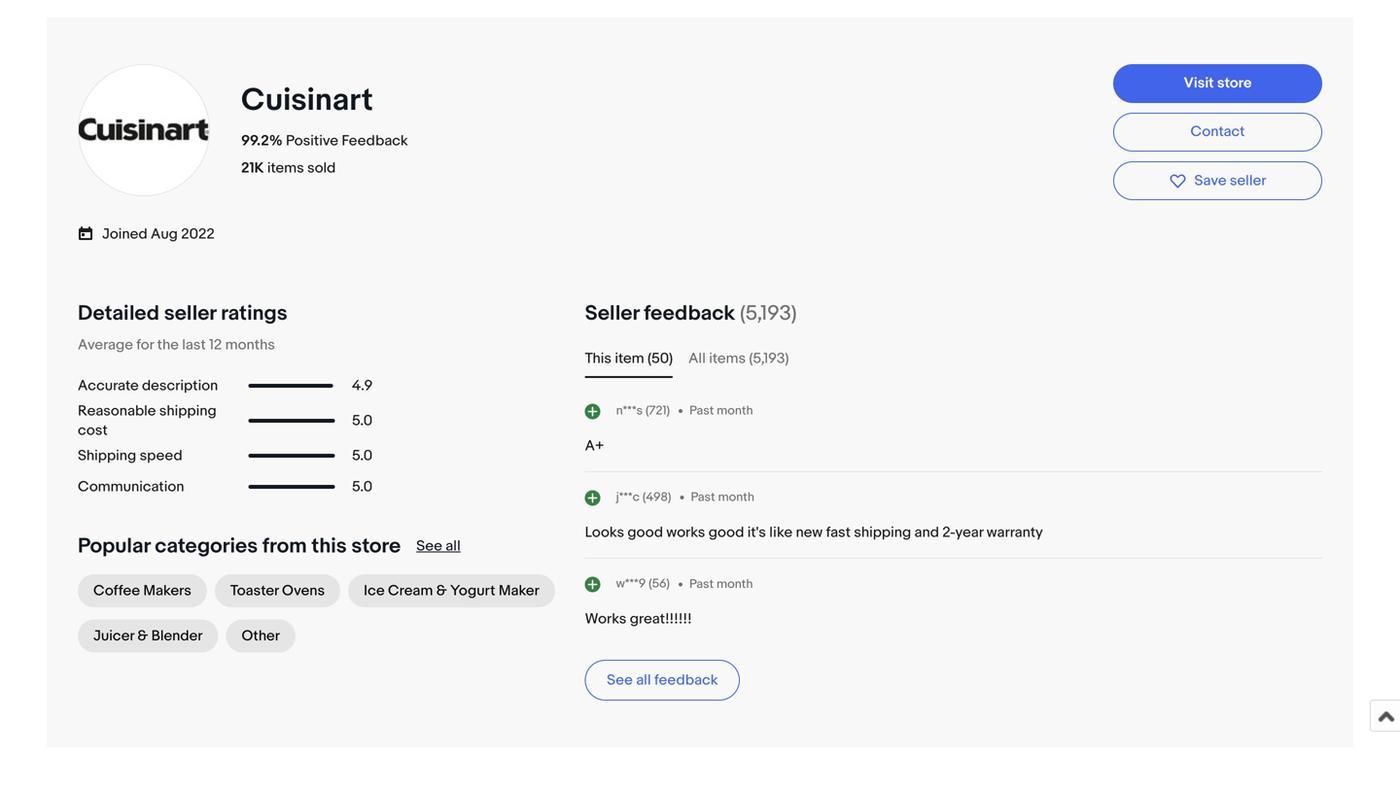 Task type: locate. For each thing, give the bounding box(es) containing it.
& right cream
[[436, 583, 447, 600]]

looks good works good it's like new fast shipping and 2-year warranty
[[585, 524, 1043, 542]]

shipping inside reasonable shipping cost
[[159, 403, 217, 420]]

item
[[615, 350, 644, 368]]

0 horizontal spatial good
[[628, 524, 663, 542]]

toaster ovens
[[230, 583, 325, 600]]

coffee
[[93, 583, 140, 600]]

good down j***c (498) at bottom left
[[628, 524, 663, 542]]

1 vertical spatial 5.0
[[352, 447, 373, 465]]

past month down all items (5,193)
[[690, 404, 753, 419]]

0 vertical spatial shipping
[[159, 403, 217, 420]]

1 horizontal spatial good
[[709, 524, 744, 542]]

average for the last 12 months
[[78, 336, 275, 354]]

1 vertical spatial see
[[607, 672, 633, 690]]

good
[[628, 524, 663, 542], [709, 524, 744, 542]]

month down it's
[[717, 577, 753, 592]]

seller up the 'last'
[[164, 301, 216, 326]]

sold
[[307, 159, 336, 177]]

1 vertical spatial past month
[[691, 490, 755, 505]]

all up ice cream & yogurt maker
[[446, 538, 461, 555]]

1 vertical spatial items
[[709, 350, 746, 368]]

month down all items (5,193)
[[717, 404, 753, 419]]

1 horizontal spatial seller
[[1230, 172, 1267, 189]]

1 horizontal spatial &
[[436, 583, 447, 600]]

detailed
[[78, 301, 159, 326]]

past
[[690, 404, 714, 419], [691, 490, 715, 505], [689, 577, 714, 592]]

month up it's
[[718, 490, 755, 505]]

0 horizontal spatial shipping
[[159, 403, 217, 420]]

other link
[[226, 620, 296, 653]]

reasonable
[[78, 403, 156, 420]]

&
[[436, 583, 447, 600], [137, 628, 148, 645]]

feedback up all
[[644, 301, 735, 326]]

seller for detailed
[[164, 301, 216, 326]]

1 vertical spatial &
[[137, 628, 148, 645]]

0 horizontal spatial store
[[351, 534, 401, 559]]

(5,193) for seller feedback (5,193)
[[740, 301, 797, 326]]

(5,193)
[[740, 301, 797, 326], [749, 350, 789, 368]]

past month
[[690, 404, 753, 419], [691, 490, 755, 505], [689, 577, 753, 592]]

past month right (56)
[[689, 577, 753, 592]]

save seller
[[1195, 172, 1267, 189]]

2 vertical spatial past
[[689, 577, 714, 592]]

ice cream & yogurt maker link
[[348, 575, 555, 608]]

month
[[717, 404, 753, 419], [718, 490, 755, 505], [717, 577, 753, 592]]

items
[[267, 159, 304, 177], [709, 350, 746, 368]]

0 vertical spatial 5.0
[[352, 412, 373, 430]]

coffee makers
[[93, 583, 191, 600]]

and
[[915, 524, 939, 542]]

& right juicer
[[137, 628, 148, 645]]

1 vertical spatial past
[[691, 490, 715, 505]]

tab list
[[585, 347, 1323, 371]]

0 horizontal spatial see
[[416, 538, 442, 555]]

feedback
[[342, 132, 408, 150]]

store right visit at the right
[[1218, 74, 1252, 92]]

0 horizontal spatial all
[[446, 538, 461, 555]]

past up "works"
[[691, 490, 715, 505]]

positive
[[286, 132, 338, 150]]

great!!!!!!
[[630, 611, 692, 628]]

last
[[182, 336, 206, 354]]

text__icon wrapper image
[[78, 223, 102, 242]]

shipping down description
[[159, 403, 217, 420]]

1 vertical spatial (5,193)
[[749, 350, 789, 368]]

2 vertical spatial 5.0
[[352, 478, 373, 496]]

items inside tab list
[[709, 350, 746, 368]]

joined aug 2022
[[102, 226, 215, 243]]

2 good from the left
[[709, 524, 744, 542]]

1 5.0 from the top
[[352, 412, 373, 430]]

seller
[[585, 301, 639, 326]]

past right (721)
[[690, 404, 714, 419]]

0 vertical spatial see
[[416, 538, 442, 555]]

ice
[[364, 583, 385, 600]]

2022
[[181, 226, 215, 243]]

past for a+
[[690, 404, 714, 419]]

0 vertical spatial (5,193)
[[740, 301, 797, 326]]

5.0
[[352, 412, 373, 430], [352, 447, 373, 465], [352, 478, 373, 496]]

all down works great!!!!!!
[[636, 672, 651, 690]]

1 horizontal spatial shipping
[[854, 524, 911, 542]]

months
[[225, 336, 275, 354]]

1 good from the left
[[628, 524, 663, 542]]

store up ice
[[351, 534, 401, 559]]

0 vertical spatial all
[[446, 538, 461, 555]]

1 horizontal spatial store
[[1218, 74, 1252, 92]]

speed
[[140, 447, 182, 465]]

items right all
[[709, 350, 746, 368]]

1 horizontal spatial items
[[709, 350, 746, 368]]

past for looks good works good it's like new fast shipping and 2-year warranty
[[691, 490, 715, 505]]

past for works great!!!!!!
[[689, 577, 714, 592]]

2 5.0 from the top
[[352, 447, 373, 465]]

feedback
[[644, 301, 735, 326], [655, 672, 718, 690]]

all
[[689, 350, 706, 368]]

items right 21k
[[267, 159, 304, 177]]

1 vertical spatial seller
[[164, 301, 216, 326]]

2-
[[943, 524, 956, 542]]

see up cream
[[416, 538, 442, 555]]

1 horizontal spatial see
[[607, 672, 633, 690]]

5.0 for shipping
[[352, 412, 373, 430]]

seller right save
[[1230, 172, 1267, 189]]

1 vertical spatial month
[[718, 490, 755, 505]]

looks
[[585, 524, 624, 542]]

0 horizontal spatial items
[[267, 159, 304, 177]]

0 vertical spatial store
[[1218, 74, 1252, 92]]

seller
[[1230, 172, 1267, 189], [164, 301, 216, 326]]

0 vertical spatial past
[[690, 404, 714, 419]]

contact link
[[1114, 113, 1323, 151]]

past right (56)
[[689, 577, 714, 592]]

1 vertical spatial store
[[351, 534, 401, 559]]

(56)
[[649, 577, 670, 592]]

past month up it's
[[691, 490, 755, 505]]

blender
[[151, 628, 203, 645]]

(5,193) right all
[[749, 350, 789, 368]]

0 vertical spatial &
[[436, 583, 447, 600]]

0 horizontal spatial &
[[137, 628, 148, 645]]

0 vertical spatial items
[[267, 159, 304, 177]]

all
[[446, 538, 461, 555], [636, 672, 651, 690]]

& inside juicer & blender link
[[137, 628, 148, 645]]

other
[[242, 628, 280, 645]]

0 horizontal spatial seller
[[164, 301, 216, 326]]

0 vertical spatial seller
[[1230, 172, 1267, 189]]

w***9 (56)
[[616, 577, 670, 592]]

shipping speed
[[78, 447, 182, 465]]

popular
[[78, 534, 150, 559]]

2 vertical spatial past month
[[689, 577, 753, 592]]

see all feedback link
[[585, 660, 740, 701]]

2 vertical spatial month
[[717, 577, 753, 592]]

works great!!!!!!
[[585, 611, 692, 628]]

1 vertical spatial all
[[636, 672, 651, 690]]

shipping right the fast
[[854, 524, 911, 542]]

feedback down great!!!!!! on the bottom
[[655, 672, 718, 690]]

see all
[[416, 538, 461, 555]]

maker
[[499, 583, 540, 600]]

the
[[157, 336, 179, 354]]

1 vertical spatial shipping
[[854, 524, 911, 542]]

see
[[416, 538, 442, 555], [607, 672, 633, 690]]

shipping
[[159, 403, 217, 420], [854, 524, 911, 542]]

good left it's
[[709, 524, 744, 542]]

0 vertical spatial month
[[717, 404, 753, 419]]

1 horizontal spatial all
[[636, 672, 651, 690]]

see down works
[[607, 672, 633, 690]]

(5,193) up all items (5,193)
[[740, 301, 797, 326]]

seller inside button
[[1230, 172, 1267, 189]]

juicer
[[93, 628, 134, 645]]

all for see all
[[446, 538, 461, 555]]



Task type: describe. For each thing, give the bounding box(es) containing it.
tab list containing this item (50)
[[585, 347, 1323, 371]]

12
[[209, 336, 222, 354]]

(721)
[[646, 404, 670, 419]]

21k items sold
[[241, 159, 336, 177]]

n***s
[[616, 404, 643, 419]]

items for 21k
[[267, 159, 304, 177]]

past month for great!!!!!!
[[689, 577, 753, 592]]

visit store
[[1184, 74, 1252, 92]]

ice cream & yogurt maker
[[364, 583, 540, 600]]

fast
[[826, 524, 851, 542]]

makers
[[143, 583, 191, 600]]

visit
[[1184, 74, 1214, 92]]

cost
[[78, 422, 108, 440]]

popular categories from this store
[[78, 534, 401, 559]]

detailed seller ratings
[[78, 301, 287, 326]]

this item (50)
[[585, 350, 673, 368]]

contact
[[1191, 123, 1245, 140]]

accurate description
[[78, 377, 218, 395]]

toaster ovens link
[[215, 575, 340, 608]]

99.2%
[[241, 132, 283, 150]]

new
[[796, 524, 823, 542]]

(50)
[[648, 350, 673, 368]]

(5,193) for all items (5,193)
[[749, 350, 789, 368]]

year
[[956, 524, 984, 542]]

0 vertical spatial past month
[[690, 404, 753, 419]]

month for good
[[718, 490, 755, 505]]

w***9
[[616, 577, 646, 592]]

from
[[263, 534, 307, 559]]

5.0 for speed
[[352, 447, 373, 465]]

seller feedback (5,193)
[[585, 301, 797, 326]]

a+
[[585, 438, 604, 455]]

items for all
[[709, 350, 746, 368]]

works
[[667, 524, 705, 542]]

like
[[770, 524, 793, 542]]

21k
[[241, 159, 264, 177]]

past month for good
[[691, 490, 755, 505]]

see for see all feedback
[[607, 672, 633, 690]]

works
[[585, 611, 627, 628]]

coffee makers link
[[78, 575, 207, 608]]

seller for save
[[1230, 172, 1267, 189]]

juicer & blender
[[93, 628, 203, 645]]

(498)
[[643, 490, 671, 505]]

yogurt
[[450, 583, 496, 600]]

0 vertical spatial feedback
[[644, 301, 735, 326]]

cream
[[388, 583, 433, 600]]

this
[[585, 350, 612, 368]]

cuisinart image
[[76, 62, 212, 198]]

it's
[[748, 524, 766, 542]]

warranty
[[987, 524, 1043, 542]]

communication
[[78, 478, 184, 496]]

this
[[312, 534, 347, 559]]

visit store link
[[1114, 64, 1323, 103]]

1 vertical spatial feedback
[[655, 672, 718, 690]]

aug
[[151, 226, 178, 243]]

ovens
[[282, 583, 325, 600]]

for
[[136, 336, 154, 354]]

description
[[142, 377, 218, 395]]

month for great!!!!!!
[[717, 577, 753, 592]]

save seller button
[[1114, 161, 1323, 200]]

see all feedback
[[607, 672, 718, 690]]

ratings
[[221, 301, 287, 326]]

j***c (498)
[[616, 490, 671, 505]]

all for see all feedback
[[636, 672, 651, 690]]

all items (5,193)
[[689, 350, 789, 368]]

accurate
[[78, 377, 139, 395]]

toaster
[[230, 583, 279, 600]]

see all link
[[416, 538, 461, 555]]

average
[[78, 336, 133, 354]]

3 5.0 from the top
[[352, 478, 373, 496]]

j***c
[[616, 490, 640, 505]]

see for see all
[[416, 538, 442, 555]]

99.2% positive feedback
[[241, 132, 408, 150]]

categories
[[155, 534, 258, 559]]

4.9
[[352, 377, 373, 395]]

cuisinart
[[241, 82, 373, 119]]

joined
[[102, 226, 148, 243]]

shipping
[[78, 447, 136, 465]]

n***s (721)
[[616, 404, 670, 419]]

reasonable shipping cost
[[78, 403, 217, 440]]

juicer & blender link
[[78, 620, 218, 653]]

& inside ice cream & yogurt maker link
[[436, 583, 447, 600]]

save
[[1195, 172, 1227, 189]]



Task type: vqa. For each thing, say whether or not it's contained in the screenshot.


